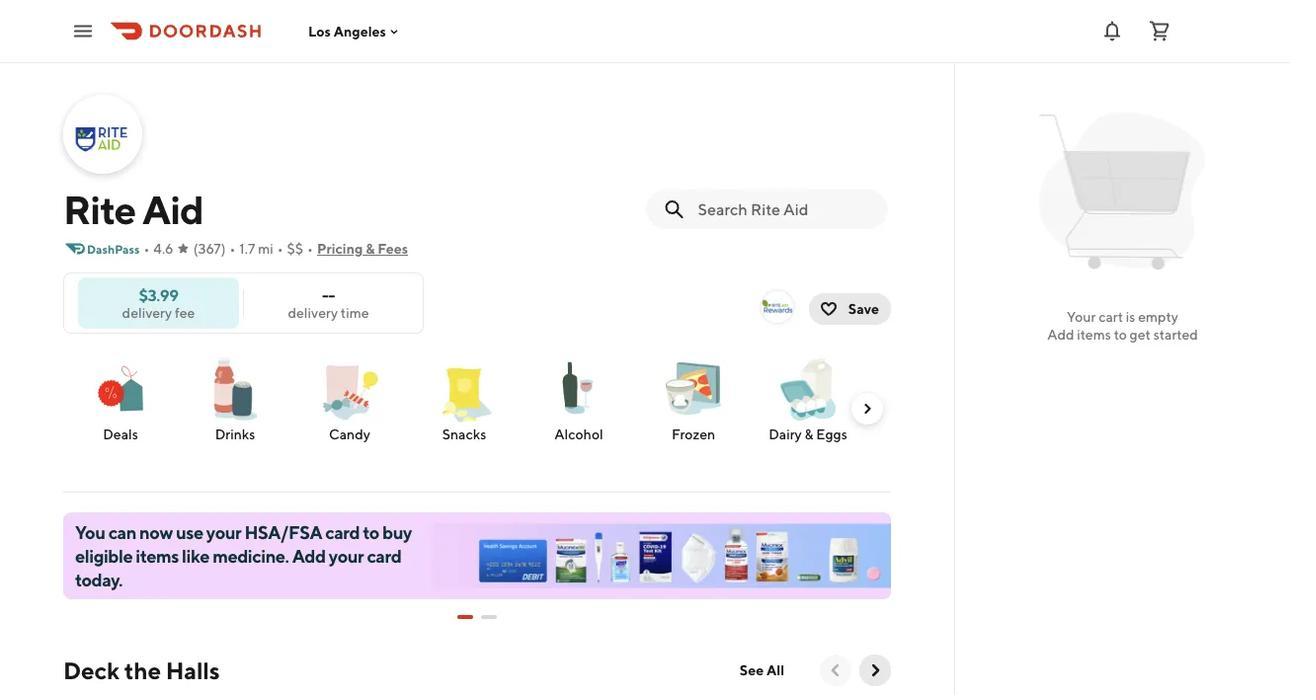 Task type: vqa. For each thing, say whether or not it's contained in the screenshot.
Click to add this store to your saved list icon
no



Task type: locate. For each thing, give the bounding box(es) containing it.
next image
[[860, 401, 875, 417]]

deals link
[[71, 354, 170, 445]]

drinks
[[215, 426, 255, 443]]

can
[[108, 522, 136, 543]]

1 horizontal spatial &
[[805, 426, 814, 443]]

0 horizontal spatial &
[[366, 241, 375, 257]]

add inside you can now use your hsa/fsa card to buy eligible items like medicine. add your card today.
[[292, 545, 326, 567]]

your cart is empty add items to get started
[[1048, 309, 1198, 343]]

buy
[[382, 522, 412, 543]]

0 vertical spatial &
[[366, 241, 375, 257]]

alcohol
[[555, 426, 603, 443]]

see all link
[[728, 655, 796, 687]]

to
[[1114, 327, 1127, 343], [363, 522, 379, 543]]

•
[[144, 241, 150, 257], [230, 241, 236, 257], [277, 241, 283, 257], [307, 241, 313, 257]]

• right '$$'
[[307, 241, 313, 257]]

delivery left fee
[[122, 304, 172, 321]]

to left get at the right of page
[[1114, 327, 1127, 343]]

2 delivery from the left
[[288, 304, 338, 321]]

0 horizontal spatial items
[[136, 545, 179, 567]]

Search Rite Aid search field
[[698, 199, 872, 220]]

• left 4.6
[[144, 241, 150, 257]]

previous button of carousel image
[[826, 661, 846, 681]]

rite aid image
[[65, 97, 140, 172]]

dairy & eggs
[[769, 426, 848, 443]]

0 vertical spatial your
[[206, 522, 241, 543]]

1 vertical spatial to
[[363, 522, 379, 543]]

you can now use your hsa/fsa card to buy eligible items like medicine. add your card today.
[[75, 522, 412, 590]]

dairy & eggs link
[[759, 354, 858, 445]]

deck the halls
[[63, 657, 220, 685]]

add down your
[[1048, 327, 1075, 343]]

• right 'mi'
[[277, 241, 283, 257]]

to inside your cart is empty add items to get started
[[1114, 327, 1127, 343]]

today.
[[75, 569, 123, 590]]

-
[[322, 286, 329, 304], [329, 286, 335, 304]]

notification bell image
[[1101, 19, 1124, 43]]

(367)
[[193, 241, 226, 257]]

& left fees
[[366, 241, 375, 257]]

the
[[124, 657, 161, 685]]

delivery
[[122, 304, 172, 321], [288, 304, 338, 321]]

1 horizontal spatial delivery
[[288, 304, 338, 321]]

1 horizontal spatial to
[[1114, 327, 1127, 343]]

you
[[75, 522, 105, 543]]

los
[[308, 23, 331, 39]]

3 • from the left
[[277, 241, 283, 257]]

add
[[1048, 327, 1075, 343], [292, 545, 326, 567]]

&
[[366, 241, 375, 257], [805, 426, 814, 443]]

0 vertical spatial add
[[1048, 327, 1075, 343]]

los angeles
[[308, 23, 386, 39]]

drinks image
[[200, 354, 271, 425]]

1 vertical spatial your
[[329, 545, 364, 567]]

candy
[[329, 426, 370, 443]]

1 delivery from the left
[[122, 304, 172, 321]]

• left 1.7
[[230, 241, 236, 257]]

deals
[[103, 426, 138, 443]]

4.6
[[154, 241, 174, 257]]

1 horizontal spatial items
[[1077, 327, 1112, 343]]

add inside your cart is empty add items to get started
[[1048, 327, 1075, 343]]

1 vertical spatial card
[[367, 545, 401, 567]]

mi
[[258, 241, 273, 257]]

like
[[182, 545, 209, 567]]

card left buy
[[325, 522, 360, 543]]

1 horizontal spatial add
[[1048, 327, 1075, 343]]

eligible
[[75, 545, 133, 567]]

fees
[[378, 241, 408, 257]]

now
[[139, 522, 173, 543]]

0 vertical spatial to
[[1114, 327, 1127, 343]]

card down buy
[[367, 545, 401, 567]]

items down your
[[1077, 327, 1112, 343]]

eggs
[[816, 426, 848, 443]]

your
[[206, 522, 241, 543], [329, 545, 364, 567]]

0 items, open order cart image
[[1148, 19, 1172, 43]]

add down hsa/fsa
[[292, 545, 326, 567]]

to left buy
[[363, 522, 379, 543]]

1 vertical spatial add
[[292, 545, 326, 567]]

dairy
[[769, 426, 802, 443]]

your right use
[[206, 522, 241, 543]]

is
[[1126, 309, 1136, 325]]

save button
[[809, 293, 891, 325]]

0 horizontal spatial to
[[363, 522, 379, 543]]

0 horizontal spatial add
[[292, 545, 326, 567]]

delivery inside -- delivery time
[[288, 304, 338, 321]]

0 vertical spatial items
[[1077, 327, 1112, 343]]

1 vertical spatial items
[[136, 545, 179, 567]]

see
[[740, 663, 764, 679]]

0 horizontal spatial delivery
[[122, 304, 172, 321]]

deals image
[[85, 354, 156, 425]]

items inside your cart is empty add items to get started
[[1077, 327, 1112, 343]]

items
[[1077, 327, 1112, 343], [136, 545, 179, 567]]

0 horizontal spatial card
[[325, 522, 360, 543]]

frozen
[[672, 426, 716, 443]]

pricing & fees button
[[317, 233, 408, 265]]

deck the halls link
[[63, 655, 220, 687]]

frozen image
[[658, 354, 729, 425]]

your right medicine. in the bottom of the page
[[329, 545, 364, 567]]

alcohol link
[[530, 354, 628, 445]]

card
[[325, 522, 360, 543], [367, 545, 401, 567]]

-- delivery time
[[288, 286, 369, 321]]

delivery left time
[[288, 304, 338, 321]]

snacks link
[[415, 354, 514, 445]]

use
[[176, 522, 203, 543]]

2 - from the left
[[329, 286, 335, 304]]

& left eggs
[[805, 426, 814, 443]]

items down now at the left bottom
[[136, 545, 179, 567]]



Task type: describe. For each thing, give the bounding box(es) containing it.
• 1.7 mi • $$ • pricing & fees
[[230, 241, 408, 257]]

open menu image
[[71, 19, 95, 43]]

candy link
[[300, 354, 399, 445]]

1 horizontal spatial card
[[367, 545, 401, 567]]

1 • from the left
[[144, 241, 150, 257]]

1 vertical spatial &
[[805, 426, 814, 443]]

frozen link
[[644, 354, 743, 445]]

0 vertical spatial card
[[325, 522, 360, 543]]

delivery inside the $3.99 delivery fee
[[122, 304, 172, 321]]

dairy & eggs image
[[773, 354, 844, 425]]

los angeles button
[[308, 23, 402, 39]]

empty
[[1139, 309, 1179, 325]]

medicine.
[[213, 545, 289, 567]]

2 • from the left
[[230, 241, 236, 257]]

1 - from the left
[[322, 286, 329, 304]]

items inside you can now use your hsa/fsa card to buy eligible items like medicine. add your card today.
[[136, 545, 179, 567]]

save
[[849, 301, 879, 317]]

snacks image
[[429, 354, 500, 425]]

empty retail cart image
[[1030, 99, 1216, 285]]

logo image
[[762, 291, 793, 323]]

time
[[341, 304, 369, 321]]

4 • from the left
[[307, 241, 313, 257]]

0 horizontal spatial your
[[206, 522, 241, 543]]

aid
[[142, 186, 203, 233]]

hsa/fsa
[[244, 522, 322, 543]]

pantry image
[[887, 354, 958, 425]]

$3.99
[[139, 286, 178, 304]]

rite
[[63, 186, 135, 233]]

next button of carousel image
[[866, 661, 885, 681]]

snacks
[[442, 426, 486, 443]]

pricing
[[317, 241, 363, 257]]

halls
[[166, 657, 220, 685]]

1.7
[[239, 241, 255, 257]]

$$
[[287, 241, 303, 257]]

cart
[[1099, 309, 1124, 325]]

started
[[1154, 327, 1198, 343]]

candy image
[[314, 354, 385, 425]]

deck
[[63, 657, 119, 685]]

rite aid
[[63, 186, 203, 233]]

$3.99 delivery fee
[[122, 286, 195, 321]]

fee
[[175, 304, 195, 321]]

drinks link
[[186, 354, 285, 445]]

angeles
[[334, 23, 386, 39]]

your
[[1067, 309, 1096, 325]]

get
[[1130, 327, 1151, 343]]

to inside you can now use your hsa/fsa card to buy eligible items like medicine. add your card today.
[[363, 522, 379, 543]]

see all
[[740, 663, 785, 679]]

all
[[767, 663, 785, 679]]

dashpass
[[87, 242, 140, 256]]

alcohol image
[[543, 354, 615, 424]]

1 horizontal spatial your
[[329, 545, 364, 567]]



